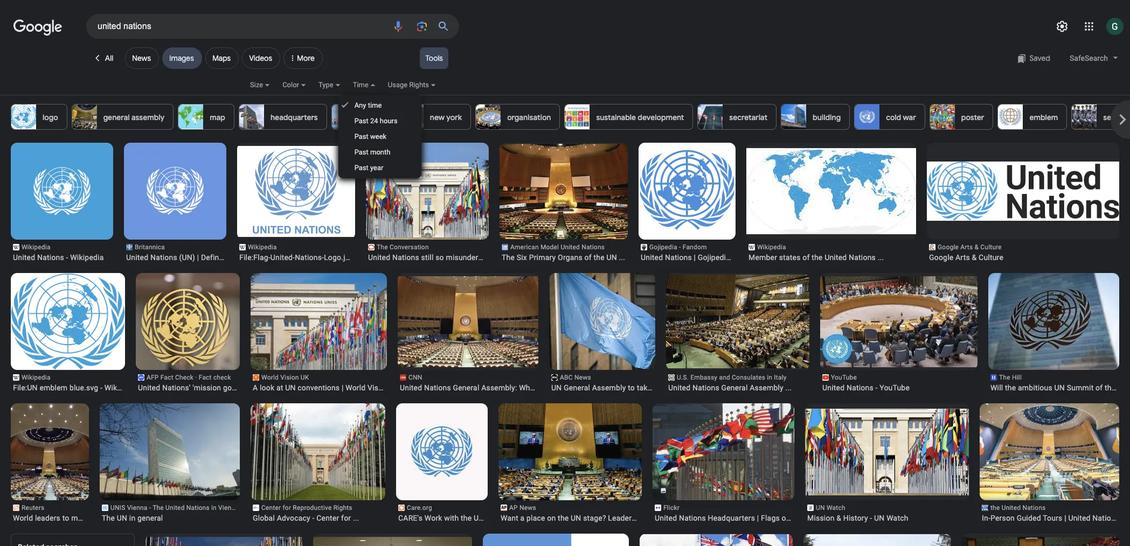 Task type: vqa. For each thing, say whether or not it's contained in the screenshot.
second LIST ITEM from right
yes



Task type: describe. For each thing, give the bounding box(es) containing it.
a look at un conventions | world vision uk
[[253, 384, 401, 393]]

embassy
[[691, 374, 718, 382]]

past year link
[[338, 160, 421, 176]]

a
[[253, 384, 258, 393]]

united nations 101: the six primary organs of the un - amun element
[[502, 253, 626, 263]]

0 vertical spatial news
[[132, 53, 151, 63]]

wikipedia for nations
[[22, 244, 50, 251]]

- inside the un in general list item
[[149, 505, 151, 512]]

consulates
[[732, 374, 766, 382]]

peace link
[[331, 104, 394, 130]]

secretariat link
[[698, 104, 777, 130]]

person
[[991, 514, 1015, 523]]

0 horizontal spatial uk
[[301, 374, 309, 382]]

un general assembly to take place amid uptick of political violence - abc  news element
[[552, 383, 700, 393]]

care's
[[398, 514, 423, 523]]

... inside statement by the president on the united nations general assembly - u.s.  embassy & consulates in italy element
[[786, 384, 792, 393]]

of inside united nations 101: the six primary organs of the un - amun element
[[585, 253, 592, 262]]

reuters
[[22, 505, 44, 512]]

wikipedia for emblem
[[22, 374, 50, 382]]

world leaders to meet at un as big ... list item
[[11, 403, 141, 524]]

past month
[[355, 148, 391, 156]]

... inside united nations general assembly: who's speaking and what to watch for | cnn element
[[541, 384, 548, 393]]

flickr
[[664, 505, 680, 512]]

emblem inside list item
[[40, 384, 68, 393]]

mission & history - un watch
[[808, 514, 909, 523]]

to inside world leaders to meet at un as big powers vie for developing states |  reuters element
[[62, 514, 69, 523]]

of inside member states of the united nations - wikipedia element
[[803, 253, 810, 262]]

more filters element
[[284, 47, 323, 69]]

united nations | gojipedia | fandom
[[641, 253, 765, 262]]

... inside "united nations headquarters | flags of member nations flying… | flickr" element
[[791, 514, 798, 523]]

the united nations, new york, united states — google arts & culture element
[[930, 253, 1118, 263]]

maps
[[212, 53, 231, 63]]

1 vertical spatial watch
[[887, 514, 909, 523]]

the for the six primary organs of the un ...
[[502, 253, 515, 262]]

past for past year
[[355, 164, 369, 172]]

at inside list item
[[277, 384, 283, 393]]

2 list item from the left
[[313, 534, 472, 547]]

0 vertical spatial gojipedia
[[650, 244, 678, 251]]

the un in general element
[[102, 514, 238, 524]]

general for united nations general assembly: who's ...
[[453, 384, 480, 393]]

... inside world leaders to meet at un as big powers vie for developing states |  reuters element
[[135, 514, 141, 523]]

... inside member states of the united nations - wikipedia element
[[878, 253, 884, 262]]

licensable image tooltip
[[660, 488, 667, 494]]

united nations - wikipedia list item
[[0, 143, 135, 263]]

2 vertical spatial &
[[837, 514, 842, 523]]

vision inside a look at un conventions | world vision uk element
[[368, 384, 389, 393]]

the right states
[[812, 253, 823, 262]]

Search text field
[[98, 17, 386, 36]]

cnn
[[409, 374, 422, 382]]

stage?
[[583, 514, 606, 523]]

size button
[[250, 79, 283, 98]]

goals
[[223, 384, 242, 393]]

why is the united nations still so misunderstood? image
[[355, 143, 500, 240]]

united nations still so misunderstood ... list item
[[355, 143, 506, 263]]

will the ambitious un summit of the future just be a rehash of the past? |  the hill element
[[991, 383, 1125, 393]]

united nations - wikipedia
[[13, 253, 104, 262]]

the right with
[[461, 514, 472, 523]]

united nations (un) | definition, history, founders, flag, & facts |  britannica image
[[102, 143, 248, 240]]

3 list item from the left
[[804, 534, 952, 547]]

13 quick facts about the un - the borgen project image
[[640, 535, 793, 547]]

member states of the united nations ... list item
[[747, 143, 917, 263]]

file:flag-united-nations-logo.jpg - wikipedia image
[[216, 146, 377, 237]]

a look at un conventions | world vision uk element
[[253, 383, 401, 393]]

past year
[[355, 164, 384, 172]]

culture inside the united nations, new york, united states — google arts & culture 'element'
[[979, 253, 1004, 262]]

un inside list item
[[571, 514, 582, 523]]

summit
[[1067, 384, 1094, 393]]

world for world leaders to meet at un as big ...
[[13, 514, 33, 523]]

file:un emblem blue.svg - wikipedia element
[[13, 383, 138, 393]]

new
[[430, 113, 445, 122]]

safesearch button
[[1065, 47, 1124, 69]]

... inside hoax circulates about united nations' 'mission goals' | fact check element
[[244, 384, 250, 393]]

4 list item from the left
[[962, 534, 1120, 547]]

nations-
[[295, 253, 324, 262]]

... inside why is the united nations still so misunderstood? element
[[500, 253, 506, 262]]

united nations - youtube list item
[[819, 273, 980, 393]]

headquarters
[[271, 113, 318, 122]]

sustainable development link
[[565, 104, 693, 130]]

1 fact from the left
[[161, 374, 173, 382]]

guided
[[1017, 514, 1042, 523]]

file:un emblem blue.svg - wikipedia
[[13, 384, 138, 393]]

un general assembly to take place amid ... list item
[[538, 273, 700, 393]]

model
[[541, 244, 559, 251]]

on
[[547, 514, 556, 523]]

big
[[122, 514, 133, 523]]

file:un emblem blue.svg - wikipedia image
[[11, 273, 125, 370]]

who's
[[519, 384, 539, 393]]

in-person guided tours | united nations element
[[982, 514, 1120, 524]]

so
[[436, 253, 444, 262]]

0 vertical spatial google
[[938, 244, 959, 251]]

1 vertical spatial for
[[341, 514, 351, 523]]

want a place on the un stage? leaders ...
[[501, 514, 644, 523]]

united nations still so misunderstood ...
[[368, 253, 506, 262]]

rights inside global advocacy - center for ... list item
[[334, 505, 352, 512]]

un inside a look at un conventions | world vision uk element
[[285, 384, 296, 393]]

sustainable development
[[597, 113, 684, 122]]

any
[[355, 101, 366, 109]]

united nations headquarters | flags of ... list item
[[646, 404, 798, 524]]

poster link
[[930, 104, 994, 130]]

hoax circulates about united nations' 'mission goals' | fact check image
[[114, 273, 255, 370]]

file:flag-united-nations-logo.jpg - wikipedia element
[[239, 253, 362, 263]]

past for past week
[[355, 133, 369, 141]]

the united nations
[[991, 505, 1046, 512]]

mission & history - un watch image
[[803, 409, 973, 496]]

united nations 101: the six primary organs of the un - amun image
[[485, 144, 638, 239]]

any time
[[355, 101, 382, 109]]

past week
[[355, 133, 387, 141]]

leaders
[[35, 514, 60, 523]]

war
[[903, 113, 917, 122]]

0 vertical spatial fandom
[[683, 244, 707, 251]]

want a place on the un stage? leaders ... list item
[[495, 404, 646, 524]]

... inside united nations 101: the six primary organs of the un - amun element
[[619, 253, 626, 262]]

want a place on the un stage? leaders of divided nations must first get  past this gatekeeper | ap news element
[[501, 514, 644, 524]]

| left flags
[[757, 514, 759, 523]]

abc news
[[560, 374, 591, 382]]

of inside "united nations headquarters | flags of member nations flying… | flickr" element
[[782, 514, 789, 523]]

as
[[112, 514, 120, 523]]

file:flag-
[[239, 253, 271, 262]]

organisation
[[507, 113, 551, 122]]

united nations' 'mission goals ... list item
[[114, 273, 255, 393]]

past week link
[[338, 129, 421, 144]]

still
[[421, 253, 434, 262]]

un general assembly to take place amid ...
[[552, 384, 700, 393]]

past month link
[[338, 144, 421, 160]]

news for want a place on the un stage? leaders ...
[[520, 505, 536, 512]]

world leaders to meet at un as big powers vie for developing states |  reuters image
[[11, 403, 89, 501]]

2 assembly from the left
[[750, 384, 784, 393]]

safesearch
[[1070, 54, 1109, 62]]

file:un emblem blue.svg - wikipedia list item
[[11, 273, 138, 393]]

united inside the un in general list item
[[166, 505, 185, 512]]

saved
[[1030, 53, 1051, 63]]

world for world vision uk
[[261, 374, 279, 382]]

statement by the president on the united nations general assembly - u.s.  embassy & consulates in italy image
[[653, 275, 810, 369]]

place inside the want a place on the un stage? leaders of divided nations must first get  past this gatekeeper | ap news element
[[527, 514, 545, 523]]

tours
[[1043, 514, 1063, 523]]

united nations - wikipedia element
[[13, 253, 111, 263]]

nations inside 'list item'
[[665, 253, 692, 262]]

month
[[370, 148, 391, 156]]

united nations headquarters | flags of ...
[[655, 514, 798, 523]]

with
[[444, 514, 459, 523]]

more
[[297, 53, 315, 63]]

1 vienna from the left
[[127, 505, 148, 512]]

news link
[[125, 47, 159, 69]]

the un in general image
[[94, 404, 240, 501]]

u.s.
[[677, 374, 689, 382]]

logo.jpg
[[324, 253, 354, 262]]

the six primary organs of the un ... list item
[[485, 143, 638, 263]]

any time link
[[338, 98, 421, 113]]

arts inside 'element'
[[956, 253, 970, 262]]

the for the un in general
[[102, 514, 115, 523]]

past for past 24 hours
[[355, 117, 369, 125]]

place inside un general assembly to take place amid uptick of political violence - abc  news element
[[654, 384, 673, 393]]

work
[[425, 514, 442, 523]]

search by image image
[[416, 20, 429, 33]]

world leaders to meet at un as big powers vie for developing states |  reuters element
[[13, 514, 141, 524]]

past for past month
[[355, 148, 369, 156]]

care
[[531, 514, 550, 523]]

cold
[[887, 113, 902, 122]]

cold war
[[887, 113, 917, 122]]

united nations | gojipedia | fandom list item
[[639, 143, 765, 263]]

& inside 'element'
[[972, 253, 977, 262]]

ambitious
[[1019, 384, 1053, 393]]

six
[[517, 253, 527, 262]]

what is the united nations? - worldatlas image
[[483, 534, 629, 547]]

united inside 'list item'
[[126, 253, 148, 262]]

united nations general assembly: who's speaking and what to watch for | cnn element
[[400, 383, 548, 393]]

2 fact from the left
[[199, 374, 212, 382]]

take
[[637, 384, 652, 393]]

united nations (un) | definition, history, founders, flag, & facts |  britannica element
[[126, 253, 243, 263]]

year
[[370, 164, 384, 172]]

the hill
[[1000, 374, 1022, 382]]

maps link
[[205, 47, 239, 69]]

emblem link
[[998, 104, 1068, 130]]

... inside un general assembly to take place amid uptick of political violence - abc  news element
[[694, 384, 700, 393]]

center for reproductive rights
[[261, 505, 352, 512]]

the for the hill
[[1000, 374, 1011, 382]]

misunderstood
[[446, 253, 498, 262]]

hoax circulates about united nations' 'mission goals' | fact check element
[[138, 383, 250, 393]]

statement by the president on the united nations general assembly - u.s.  embassy & consulates in italy element
[[669, 383, 808, 393]]

global
[[253, 514, 275, 523]]

0 horizontal spatial for
[[283, 505, 291, 512]]

sustainable
[[597, 113, 636, 122]]

(un)
[[179, 253, 195, 262]]

time
[[368, 101, 382, 109]]



Task type: locate. For each thing, give the bounding box(es) containing it.
nations inside the six primary organs of the un ... list item
[[582, 244, 605, 251]]

1 vertical spatial rights
[[334, 505, 352, 512]]

1 horizontal spatial watch
[[887, 514, 909, 523]]

world up the look
[[261, 374, 279, 382]]

uk
[[301, 374, 309, 382], [391, 384, 401, 393]]

vienna
[[127, 505, 148, 512], [218, 505, 239, 512]]

britannica
[[135, 244, 165, 251]]

1 horizontal spatial youtube
[[880, 384, 910, 393]]

0 horizontal spatial place
[[527, 514, 545, 523]]

watch up mission
[[827, 505, 846, 512]]

united nations - youtube image
[[819, 277, 980, 368]]

0 horizontal spatial rights
[[334, 505, 352, 512]]

1 vertical spatial center
[[317, 514, 339, 523]]

of inside will the ambitious un summit of the future just be a rehash of the past? |  the hill element
[[1096, 384, 1103, 393]]

of right summit
[[1096, 384, 1103, 393]]

0 horizontal spatial news
[[132, 53, 151, 63]]

0 vertical spatial at
[[277, 384, 283, 393]]

google inside the united nations, new york, united states — google arts & culture 'element'
[[930, 253, 954, 262]]

cold war link
[[855, 104, 926, 130]]

member states of the united nations - wikipedia image
[[747, 148, 917, 235]]

google arts & culture list item
[[927, 143, 1120, 263]]

file:flag-united-nations-logo.jpg ... list item
[[216, 143, 377, 263]]

care.org
[[407, 505, 432, 512]]

global advocacy - center for ... list item
[[242, 404, 388, 524]]

usage rights button
[[388, 79, 449, 98]]

1 vertical spatial gojipedia
[[698, 253, 731, 262]]

watch
[[827, 505, 846, 512], [887, 514, 909, 523]]

un left stage?
[[571, 514, 582, 523]]

1 vertical spatial arts
[[956, 253, 970, 262]]

to inside un general assembly to take place amid uptick of political violence - abc  news element
[[628, 384, 635, 393]]

un right 'history'
[[875, 514, 885, 523]]

1 vertical spatial in
[[211, 505, 217, 512]]

past inside 'link'
[[355, 164, 369, 172]]

un up mission
[[816, 505, 825, 512]]

1 horizontal spatial fandom
[[736, 253, 765, 262]]

0 vertical spatial google arts & culture
[[938, 244, 1002, 251]]

the conversation
[[377, 244, 429, 251]]

center down reproductive
[[317, 514, 339, 523]]

1 vertical spatial at
[[91, 514, 98, 523]]

news up a
[[520, 505, 536, 512]]

- inside the united nations | gojipedia | fandom 'list item'
[[679, 244, 681, 251]]

a look at un conventions | world vision uk image
[[246, 273, 392, 370]]

...
[[236, 253, 243, 262], [356, 253, 362, 262], [500, 253, 506, 262], [619, 253, 626, 262], [878, 253, 884, 262], [244, 384, 250, 393], [541, 384, 548, 393], [694, 384, 700, 393], [786, 384, 792, 393], [1118, 384, 1125, 393], [135, 514, 141, 523], [353, 514, 359, 523], [638, 514, 644, 523], [791, 514, 798, 523]]

the right on
[[558, 514, 569, 523]]

un down world vision uk
[[285, 384, 296, 393]]

the left six
[[502, 253, 515, 262]]

united nations - youtube
[[823, 384, 910, 393]]

general left assembly
[[103, 113, 130, 122]]

2 horizontal spatial world
[[346, 384, 366, 393]]

wikipedia for states
[[758, 244, 786, 251]]

1 vertical spatial youtube
[[880, 384, 910, 393]]

1 assembly from the left
[[592, 384, 626, 393]]

at right meet
[[91, 514, 98, 523]]

mission & history - un watch element
[[808, 514, 967, 524]]

3 general from the left
[[722, 384, 748, 393]]

assembly
[[131, 113, 165, 122]]

2 horizontal spatial in
[[767, 374, 773, 382]]

amid
[[674, 384, 692, 393]]

1 horizontal spatial center
[[317, 514, 339, 523]]

1 past from the top
[[355, 117, 369, 125]]

united nations general assembly ... list item
[[653, 273, 810, 393]]

place right a
[[527, 514, 545, 523]]

past inside 'link'
[[355, 148, 369, 156]]

to left meet
[[62, 514, 69, 523]]

organs
[[558, 253, 583, 262]]

security link
[[1072, 104, 1131, 130]]

un left summit
[[1055, 384, 1065, 393]]

un right organs
[[607, 253, 617, 262]]

list item down care's
[[313, 534, 472, 547]]

the right summit
[[1105, 384, 1116, 393]]

ap news
[[510, 505, 536, 512]]

| right (un)
[[197, 253, 199, 262]]

news inside want a place on the un stage? leaders ... list item
[[520, 505, 536, 512]]

1 horizontal spatial vienna
[[218, 505, 239, 512]]

list containing united nations - wikipedia
[[0, 143, 1131, 547]]

1 horizontal spatial rights
[[409, 81, 429, 89]]

0 vertical spatial &
[[975, 244, 979, 251]]

united
[[561, 244, 580, 251], [13, 253, 35, 262], [126, 253, 148, 262], [368, 253, 391, 262], [641, 253, 663, 262], [825, 253, 847, 262], [138, 384, 160, 393], [400, 384, 422, 393], [669, 384, 691, 393], [823, 384, 845, 393], [166, 505, 185, 512], [1002, 505, 1021, 512], [474, 514, 496, 523], [655, 514, 677, 523], [1069, 514, 1091, 523]]

definition
[[201, 253, 234, 262]]

new york link
[[398, 104, 471, 130]]

united nations - wikipedia image
[[0, 143, 135, 240]]

emblem
[[1030, 113, 1059, 122], [40, 384, 68, 393]]

the up person
[[991, 505, 1000, 512]]

will the ambitious un summit of the future just be a rehash of the past? |  the hill image
[[974, 273, 1120, 370]]

fandom up "united nations | gojipedia | fandom" element
[[683, 244, 707, 251]]

0 vertical spatial center
[[261, 505, 281, 512]]

care's work with the united nations - care image
[[394, 404, 491, 501]]

united nations general assembly: who's ... list item
[[386, 273, 548, 393]]

list containing logo
[[11, 104, 1131, 130]]

0 vertical spatial place
[[654, 384, 673, 393]]

rights inside popup button
[[409, 81, 429, 89]]

united nations (un) | definition ... list item
[[102, 143, 248, 263]]

place right take
[[654, 384, 673, 393]]

past up "past year" on the left top
[[355, 148, 369, 156]]

fact up "nations'"
[[161, 374, 173, 382]]

1 horizontal spatial general
[[564, 384, 590, 393]]

world
[[261, 374, 279, 382], [346, 384, 366, 393], [13, 514, 33, 523]]

0 horizontal spatial watch
[[827, 505, 846, 512]]

the un in general list item
[[94, 404, 240, 524]]

0 horizontal spatial in
[[129, 514, 136, 523]]

general right big
[[138, 514, 163, 523]]

fact right ·
[[199, 374, 212, 382]]

in right as
[[129, 514, 136, 523]]

2 vertical spatial in
[[129, 514, 136, 523]]

size
[[250, 81, 263, 89]]

0 vertical spatial general
[[103, 113, 130, 122]]

1 horizontal spatial vision
[[368, 384, 389, 393]]

un down unis
[[117, 514, 127, 523]]

1 horizontal spatial fact
[[199, 374, 212, 382]]

0 horizontal spatial emblem
[[40, 384, 68, 393]]

check
[[175, 374, 194, 382]]

2 past from the top
[[355, 133, 369, 141]]

0 vertical spatial youtube
[[831, 374, 857, 382]]

in-person guided tours | united nations
[[982, 514, 1120, 523]]

of right states
[[803, 253, 810, 262]]

united inside list item
[[474, 514, 496, 523]]

united nations' 'mission goals ...
[[138, 384, 250, 393]]

for
[[283, 505, 291, 512], [341, 514, 351, 523]]

un left as
[[99, 514, 110, 523]]

0 vertical spatial arts
[[961, 244, 973, 251]]

0 horizontal spatial center
[[261, 505, 281, 512]]

the for the conversation
[[377, 244, 388, 251]]

world leaders to meet at un as big ...
[[13, 514, 141, 523]]

gojipedia up united nations | gojipedia | fandom
[[650, 244, 678, 251]]

un inside un general assembly to take place amid uptick of political violence - abc  news element
[[552, 384, 562, 393]]

united nations headquarters | flags of member nations flying… | flickr element
[[655, 514, 798, 524]]

global advocacy - center for ...
[[253, 514, 359, 523]]

0 horizontal spatial general
[[103, 113, 130, 122]]

0 horizontal spatial vienna
[[127, 505, 148, 512]]

1 horizontal spatial uk
[[391, 384, 401, 393]]

afp
[[147, 374, 159, 382]]

in-person guided tours | united nations image
[[978, 404, 1123, 501]]

will
[[991, 384, 1004, 393]]

1 list item from the left
[[146, 534, 302, 547]]

assembly down the italy
[[750, 384, 784, 393]]

want a place on the un stage? leaders of divided nations must first get  past this gatekeeper | ap news image
[[495, 404, 646, 501]]

news right abc
[[575, 374, 591, 382]]

... inside will the ambitious un summit of the future just be a rehash of the past? |  the hill element
[[1118, 384, 1125, 393]]

united inside 'list item'
[[641, 253, 663, 262]]

advocacy
[[277, 514, 310, 523]]

at down world vision uk
[[277, 384, 283, 393]]

1 vertical spatial google
[[930, 253, 954, 262]]

1 horizontal spatial in
[[211, 505, 217, 512]]

0 horizontal spatial at
[[91, 514, 98, 523]]

united nations general assembly: who's speaking and what to watch for | cnn image
[[386, 277, 547, 368]]

0 vertical spatial rights
[[409, 81, 429, 89]]

un down abc
[[552, 384, 562, 393]]

0 vertical spatial world
[[261, 374, 279, 382]]

2 horizontal spatial news
[[575, 374, 591, 382]]

1 vertical spatial to
[[62, 514, 69, 523]]

| right conventions
[[342, 384, 344, 393]]

the united nations, new york, united states — google arts & culture image
[[927, 162, 1120, 221]]

united nations | gojipedia | fandom image
[[639, 143, 736, 240]]

1 horizontal spatial at
[[277, 384, 283, 393]]

1 horizontal spatial to
[[628, 384, 635, 393]]

3 past from the top
[[355, 148, 369, 156]]

list
[[11, 104, 1131, 130], [0, 143, 1131, 547]]

news right "all"
[[132, 53, 151, 63]]

| down gojipedia - fandom
[[694, 253, 696, 262]]

in-person guided tours | united nations list item
[[978, 404, 1123, 524]]

0 horizontal spatial gojipedia
[[650, 244, 678, 251]]

will the ambitious un summit of the ... list item
[[974, 273, 1125, 393]]

global advocacy - center for reproductive rights image
[[242, 404, 388, 501]]

1 horizontal spatial gojipedia
[[698, 253, 731, 262]]

1 vertical spatial news
[[575, 374, 591, 382]]

0 horizontal spatial general
[[453, 384, 480, 393]]

conventions
[[298, 384, 340, 393]]

wikipedia inside file:flag-united-nations-logo.jpg ... list item
[[248, 244, 277, 251]]

center up global
[[261, 505, 281, 512]]

in up the un in general element
[[211, 505, 217, 512]]

all link
[[86, 47, 122, 69]]

| right the tours
[[1065, 514, 1067, 523]]

0 vertical spatial emblem
[[1030, 113, 1059, 122]]

1 vertical spatial google arts & culture
[[930, 253, 1004, 262]]

None search field
[[0, 13, 459, 39]]

general down u.s. embassy and consulates in italy
[[722, 384, 748, 393]]

1 horizontal spatial emblem
[[1030, 113, 1059, 122]]

0 vertical spatial list
[[11, 104, 1131, 130]]

past left week
[[355, 133, 369, 141]]

1 horizontal spatial world
[[261, 374, 279, 382]]

care's work with the united nations - care list item
[[394, 404, 550, 524]]

1 horizontal spatial place
[[654, 384, 673, 393]]

1 general from the left
[[453, 384, 480, 393]]

go to google home image
[[13, 18, 62, 37]]

past left year
[[355, 164, 369, 172]]

world right conventions
[[346, 384, 366, 393]]

list item
[[146, 534, 302, 547], [313, 534, 472, 547], [804, 534, 952, 547], [962, 534, 1120, 547]]

... inside united nations (un) | definition, history, founders, flag, & facts |  britannica element
[[236, 253, 243, 262]]

|
[[197, 253, 199, 262], [694, 253, 696, 262], [733, 253, 735, 262], [342, 384, 344, 393], [757, 514, 759, 523], [1065, 514, 1067, 523]]

general inside list item
[[138, 514, 163, 523]]

1 vertical spatial place
[[527, 514, 545, 523]]

united-
[[271, 253, 295, 262]]

organisation link
[[476, 104, 560, 130]]

mission
[[808, 514, 835, 523]]

general down 'abc news'
[[564, 384, 590, 393]]

un general assembly to take place amid uptick of political violence - abc  news image
[[538, 273, 667, 370]]

the down unis
[[102, 514, 115, 523]]

0 horizontal spatial to
[[62, 514, 69, 523]]

peace
[[363, 113, 385, 122]]

american
[[511, 244, 539, 251]]

logo link
[[11, 104, 67, 130]]

rights right 'usage'
[[409, 81, 429, 89]]

nations inside 'list item'
[[150, 253, 177, 262]]

1 vertical spatial fandom
[[736, 253, 765, 262]]

the left hill
[[1000, 374, 1011, 382]]

general for united nations general assembly ...
[[722, 384, 748, 393]]

the inside united nations still so misunderstood ... list item
[[377, 244, 388, 251]]

assembly left take
[[592, 384, 626, 393]]

united nations general assembly: who's ...
[[400, 384, 548, 393]]

0 vertical spatial watch
[[827, 505, 846, 512]]

... inside file:flag-united-nations-logo.jpg - wikipedia element
[[356, 253, 362, 262]]

more button
[[284, 39, 326, 73]]

google arts & culture inside 'element'
[[930, 253, 1004, 262]]

0 vertical spatial culture
[[981, 244, 1002, 251]]

file:un
[[13, 384, 38, 393]]

mission & history - un watch list item
[[803, 404, 973, 524]]

1 vertical spatial emblem
[[40, 384, 68, 393]]

american model united nations
[[511, 244, 605, 251]]

1 horizontal spatial for
[[341, 514, 351, 523]]

0 vertical spatial for
[[283, 505, 291, 512]]

list item down in-person guided tours | united nations
[[962, 534, 1120, 547]]

tools
[[426, 53, 443, 63]]

want
[[501, 514, 519, 523]]

licensable image image
[[660, 488, 667, 494]]

time
[[353, 81, 369, 89]]

news
[[132, 53, 151, 63], [575, 374, 591, 382], [520, 505, 536, 512]]

0 vertical spatial to
[[628, 384, 635, 393]]

0 vertical spatial in
[[767, 374, 773, 382]]

why is the united nations still so misunderstood? element
[[368, 253, 506, 263]]

united nations headquarters | flags of member nations flying… | flickr image
[[646, 404, 795, 501]]

member states of the united nations - wikipedia element
[[749, 253, 914, 263]]

fact
[[161, 374, 173, 382], [199, 374, 212, 382]]

2 vienna from the left
[[218, 505, 239, 512]]

1 vertical spatial &
[[972, 253, 977, 262]]

general left assembly: in the bottom left of the page
[[453, 384, 480, 393]]

united nations - youtube element
[[823, 383, 976, 393]]

the down the hill
[[1006, 384, 1017, 393]]

to left take
[[628, 384, 635, 393]]

past 24 hours link
[[338, 113, 421, 129]]

gojipedia - fandom
[[650, 244, 707, 251]]

member states of the united nations ...
[[749, 253, 884, 262]]

global advocacy - center for reproductive rights element
[[253, 514, 383, 524]]

world inside 'list item'
[[13, 514, 33, 523]]

a look at un conventions | world vision uk list item
[[246, 273, 401, 393]]

watch right 'history'
[[887, 514, 909, 523]]

at inside 'list item'
[[91, 514, 98, 523]]

world down reuters
[[13, 514, 33, 523]]

| left member
[[733, 253, 735, 262]]

2 horizontal spatial general
[[722, 384, 748, 393]]

... inside global advocacy - center for reproductive rights element
[[353, 514, 359, 523]]

new york
[[430, 113, 462, 122]]

the right organs
[[594, 253, 605, 262]]

the inside in-person guided tours | united nations list item
[[991, 505, 1000, 512]]

1 vertical spatial general
[[138, 514, 163, 523]]

center
[[261, 505, 281, 512], [317, 514, 339, 523]]

1 vertical spatial list
[[0, 143, 1131, 547]]

gojipedia
[[650, 244, 678, 251], [698, 253, 731, 262]]

news for un general assembly to take place amid ...
[[575, 374, 591, 382]]

1 horizontal spatial assembly
[[750, 384, 784, 393]]

the left conversation
[[377, 244, 388, 251]]

general
[[103, 113, 130, 122], [138, 514, 163, 523]]

fandom
[[683, 244, 707, 251], [736, 253, 765, 262]]

quick settings image
[[1056, 20, 1069, 33]]

world vision uk
[[261, 374, 309, 382]]

list item down global
[[146, 534, 302, 547]]

for down center for reproductive rights
[[341, 514, 351, 523]]

nations inside the un in general list item
[[186, 505, 210, 512]]

1 horizontal spatial news
[[520, 505, 536, 512]]

2 vertical spatial news
[[520, 505, 536, 512]]

united nations general assembly ...
[[669, 384, 792, 393]]

will the ambitious un summit of the ...
[[991, 384, 1125, 393]]

general assembly
[[103, 113, 165, 122]]

the up the un in general element
[[153, 505, 164, 512]]

nations inside list item
[[498, 514, 525, 523]]

un inside will the ambitious un summit of the future just be a rehash of the past? |  the hill element
[[1055, 384, 1065, 393]]

google
[[938, 244, 959, 251], [930, 253, 954, 262]]

4 past from the top
[[355, 164, 369, 172]]

1 vertical spatial world
[[346, 384, 366, 393]]

united nations | gojipedia | fandom element
[[641, 253, 765, 263]]

2 vertical spatial world
[[13, 514, 33, 523]]

color
[[283, 81, 299, 89]]

1 vertical spatial uk
[[391, 384, 401, 393]]

gojipedia down gojipedia - fandom
[[698, 253, 731, 262]]

1 horizontal spatial general
[[138, 514, 163, 523]]

care's work with the united nations - care element
[[398, 514, 550, 524]]

1 vertical spatial culture
[[979, 253, 1004, 262]]

un inside world leaders to meet at un as big powers vie for developing states |  reuters element
[[99, 514, 110, 523]]

... inside the want a place on the un stage? leaders of divided nations must first get  past this gatekeeper | ap news element
[[638, 514, 644, 523]]

in inside united nations general assembly ... list item
[[767, 374, 773, 382]]

0 horizontal spatial fact
[[161, 374, 173, 382]]

in left the italy
[[767, 374, 773, 382]]

0 vertical spatial vision
[[280, 374, 299, 382]]

conversation
[[390, 244, 429, 251]]

next image
[[1112, 109, 1131, 130]]

0 horizontal spatial youtube
[[831, 374, 857, 382]]

in-
[[982, 514, 991, 523]]

usage
[[388, 81, 408, 89]]

fandom left states
[[736, 253, 765, 262]]

un inside mission & history - un watch element
[[875, 514, 885, 523]]

0 horizontal spatial fandom
[[683, 244, 707, 251]]

past left 24
[[355, 117, 369, 125]]

blue.svg
[[70, 384, 98, 393]]

of right organs
[[585, 253, 592, 262]]

rights
[[409, 81, 429, 89], [334, 505, 352, 512]]

map link
[[178, 104, 235, 130]]

wikipedia inside member states of the united nations ... list item
[[758, 244, 786, 251]]

| inside 'list item'
[[197, 253, 199, 262]]

afp fact check · fact check
[[147, 374, 231, 382]]

color button
[[283, 79, 319, 98]]

2 general from the left
[[564, 384, 590, 393]]

1 vertical spatial vision
[[368, 384, 389, 393]]

0 horizontal spatial assembly
[[592, 384, 626, 393]]

for up advocacy on the left of page
[[283, 505, 291, 512]]

images
[[169, 53, 194, 63]]

list item down mission & history - un watch element
[[804, 534, 952, 547]]

hours
[[380, 117, 398, 125]]

0 horizontal spatial vision
[[280, 374, 299, 382]]

of right flags
[[782, 514, 789, 523]]

0 vertical spatial uk
[[301, 374, 309, 382]]

united inside the six primary organs of the un ... list item
[[561, 244, 580, 251]]

map
[[210, 113, 225, 122]]

rights up global advocacy - center for reproductive rights element
[[334, 505, 352, 512]]

wikipedia for united-
[[248, 244, 277, 251]]

security
[[1104, 113, 1131, 122]]

0 horizontal spatial world
[[13, 514, 33, 523]]

news inside un general assembly to take place amid ... list item
[[575, 374, 591, 382]]

week
[[370, 133, 387, 141]]

check
[[213, 374, 231, 382]]



